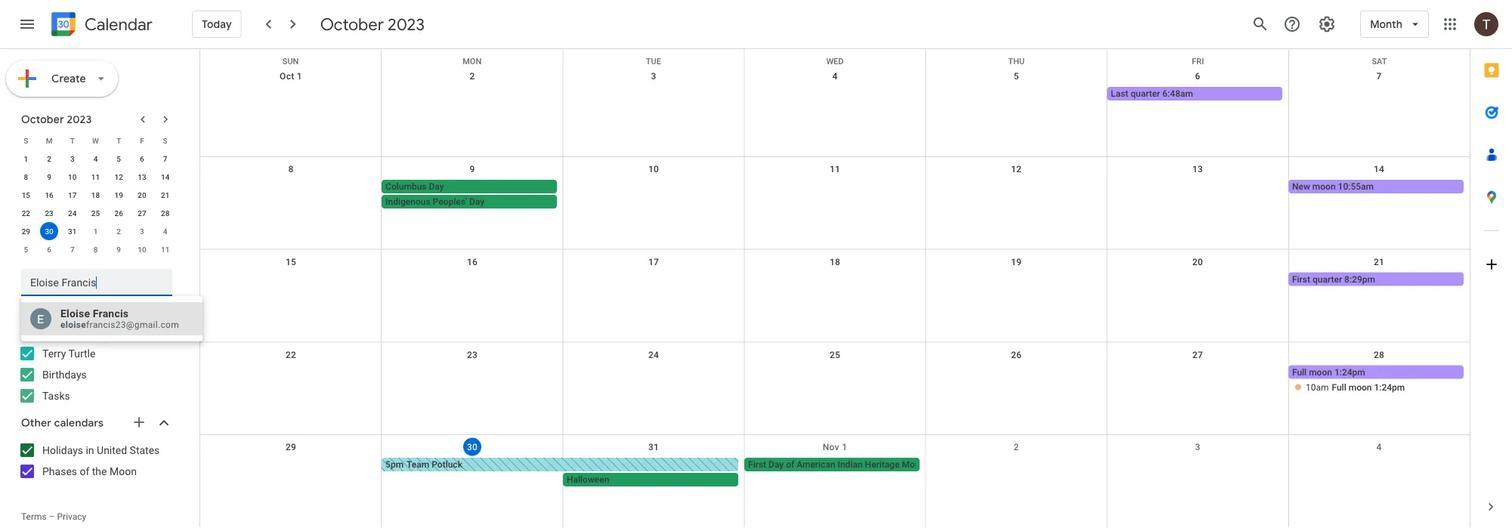 Task type: locate. For each thing, give the bounding box(es) containing it.
1 horizontal spatial 12
[[1011, 164, 1022, 174]]

1 vertical spatial 7
[[163, 154, 167, 163]]

sat
[[1372, 57, 1388, 66]]

1 vertical spatial full
[[1332, 382, 1347, 393]]

0 horizontal spatial 21
[[161, 191, 170, 200]]

18
[[91, 191, 100, 200], [830, 257, 841, 267]]

3
[[651, 71, 657, 82], [70, 154, 75, 163], [140, 227, 144, 236], [1196, 442, 1201, 453]]

22
[[22, 209, 30, 218], [286, 350, 296, 360]]

11 element
[[87, 168, 105, 186]]

1 vertical spatial 19
[[1011, 257, 1022, 267]]

1 vertical spatial october 2023
[[21, 113, 92, 126]]

fri
[[1192, 57, 1204, 66]]

indigenous
[[386, 196, 431, 207]]

phases of the moon
[[42, 465, 137, 478]]

26
[[115, 209, 123, 218], [1011, 350, 1022, 360]]

31 up halloween button
[[649, 442, 659, 453]]

1 vertical spatial 16
[[467, 257, 478, 267]]

halloween
[[567, 475, 610, 485]]

1:24pm down full moon 1:24pm button
[[1375, 382, 1406, 393]]

1 horizontal spatial s
[[163, 136, 168, 145]]

9 up columbus day button
[[470, 164, 475, 174]]

29
[[22, 227, 30, 236], [286, 442, 296, 453]]

14 inside grid
[[1374, 164, 1385, 174]]

11
[[830, 164, 841, 174], [91, 172, 100, 181], [161, 245, 170, 254]]

24
[[68, 209, 77, 218], [649, 350, 659, 360]]

my
[[21, 320, 37, 333]]

0 horizontal spatial 26
[[115, 209, 123, 218]]

1 vertical spatial 24
[[649, 350, 659, 360]]

create button
[[6, 60, 118, 97]]

1 vertical spatial 31
[[649, 442, 659, 453]]

november 1 element
[[87, 222, 105, 240]]

0 horizontal spatial 19
[[115, 191, 123, 200]]

2 vertical spatial 5
[[24, 245, 28, 254]]

28 up full moon 1:24pm button
[[1374, 350, 1385, 360]]

29 inside grid
[[286, 442, 296, 453]]

settings menu image
[[1319, 15, 1337, 33]]

day inside first day of american indian heritage month button
[[769, 460, 784, 470]]

2 horizontal spatial 7
[[1377, 71, 1382, 82]]

quarter
[[1131, 88, 1161, 99], [1313, 274, 1343, 285]]

1 vertical spatial october
[[21, 113, 64, 126]]

4 up 11 element on the top left of page
[[93, 154, 98, 163]]

16
[[45, 191, 53, 200], [467, 257, 478, 267]]

12 inside october 2023 grid
[[115, 172, 123, 181]]

0 vertical spatial 18
[[91, 191, 100, 200]]

november 9 element
[[110, 240, 128, 259]]

2 horizontal spatial 5
[[1014, 71, 1019, 82]]

0 horizontal spatial month
[[902, 460, 929, 470]]

26 inside 26 element
[[115, 209, 123, 218]]

1 horizontal spatial 9
[[117, 245, 121, 254]]

0 horizontal spatial 31
[[68, 227, 77, 236]]

team
[[407, 460, 430, 470]]

16 element
[[40, 186, 58, 204]]

0 horizontal spatial 12
[[115, 172, 123, 181]]

25 inside 25 element
[[91, 209, 100, 218]]

privacy
[[57, 512, 86, 522]]

5pm team potluck halloween
[[386, 460, 610, 485]]

full up 10am
[[1293, 367, 1307, 378]]

0 horizontal spatial 9
[[47, 172, 51, 181]]

2023
[[388, 14, 425, 35], [67, 113, 92, 126]]

6
[[1196, 71, 1201, 82], [140, 154, 144, 163], [47, 245, 51, 254]]

first quarter 8:29pm button
[[1289, 273, 1464, 286]]

16 inside 16 element
[[45, 191, 53, 200]]

terms link
[[21, 512, 47, 522]]

francis23@gmail.com
[[86, 320, 179, 330]]

november 10 element
[[133, 240, 151, 259]]

1:24pm up the 10am full moon 1:24pm
[[1335, 367, 1366, 378]]

grid
[[200, 49, 1470, 528]]

1 horizontal spatial 11
[[161, 245, 170, 254]]

0 horizontal spatial 10
[[68, 172, 77, 181]]

0 vertical spatial 26
[[115, 209, 123, 218]]

5 up 12 element
[[117, 154, 121, 163]]

moon for new
[[1313, 181, 1336, 192]]

first day of american indian heritage month
[[748, 460, 929, 470]]

31 inside october 2023 grid
[[68, 227, 77, 236]]

5
[[1014, 71, 1019, 82], [117, 154, 121, 163], [24, 245, 28, 254]]

1 horizontal spatial 20
[[1193, 257, 1204, 267]]

2 horizontal spatial 10
[[649, 164, 659, 174]]

2
[[470, 71, 475, 82], [47, 154, 51, 163], [117, 227, 121, 236], [1014, 442, 1019, 453]]

2 horizontal spatial 6
[[1196, 71, 1201, 82]]

6 down 30, today element
[[47, 245, 51, 254]]

t left f
[[117, 136, 121, 145]]

1 horizontal spatial 28
[[1374, 350, 1385, 360]]

moon right new on the right of the page
[[1313, 181, 1336, 192]]

0 horizontal spatial 25
[[91, 209, 100, 218]]

8 for sun
[[288, 164, 294, 174]]

1 vertical spatial 26
[[1011, 350, 1022, 360]]

my calendars
[[21, 320, 89, 333]]

1:24pm
[[1335, 367, 1366, 378], [1375, 382, 1406, 393]]

28 up the november 4 element
[[161, 209, 170, 218]]

1 horizontal spatial month
[[1371, 17, 1403, 31]]

7
[[1377, 71, 1382, 82], [163, 154, 167, 163], [70, 245, 75, 254]]

29 for nov 1
[[286, 442, 296, 453]]

11 inside 11 element
[[91, 172, 100, 181]]

0 horizontal spatial 7
[[70, 245, 75, 254]]

7 for 1
[[163, 154, 167, 163]]

13 down last quarter 6:48am button
[[1193, 164, 1204, 174]]

first quarter 8:29pm
[[1293, 274, 1376, 285]]

october 2023 grid
[[14, 132, 177, 259]]

Search for people text field
[[30, 269, 163, 296]]

4
[[833, 71, 838, 82], [93, 154, 98, 163], [163, 227, 167, 236], [1377, 442, 1382, 453]]

t left w
[[70, 136, 75, 145]]

0 vertical spatial 31
[[68, 227, 77, 236]]

7 down 31 element
[[70, 245, 75, 254]]

14 up '21' element
[[161, 172, 170, 181]]

0 vertical spatial 23
[[45, 209, 53, 218]]

10
[[649, 164, 659, 174], [68, 172, 77, 181], [138, 245, 146, 254]]

0 vertical spatial 19
[[115, 191, 123, 200]]

0 vertical spatial 29
[[22, 227, 30, 236]]

18 inside october 2023 grid
[[91, 191, 100, 200]]

5 for oct 1
[[1014, 71, 1019, 82]]

calendar
[[85, 14, 153, 35]]

29 for 1
[[22, 227, 30, 236]]

1 horizontal spatial day
[[469, 196, 485, 207]]

30, today element
[[40, 222, 58, 240]]

25
[[91, 209, 100, 218], [830, 350, 841, 360]]

0 vertical spatial moon
[[1313, 181, 1336, 192]]

first inside 'first quarter 8:29pm' button
[[1293, 274, 1311, 285]]

6 down fri
[[1196, 71, 1201, 82]]

day
[[429, 181, 444, 192], [469, 196, 485, 207], [769, 460, 784, 470]]

1 horizontal spatial 15
[[286, 257, 296, 267]]

moon inside new moon 10:55am button
[[1313, 181, 1336, 192]]

0 horizontal spatial first
[[748, 460, 767, 470]]

moon for full
[[1309, 367, 1333, 378]]

moon down full moon 1:24pm button
[[1349, 382, 1372, 393]]

10 for october 2023
[[68, 172, 77, 181]]

5 down "thu"
[[1014, 71, 1019, 82]]

columbus day indigenous peoples' day
[[386, 181, 485, 207]]

main drawer image
[[18, 15, 36, 33]]

moon up 10am
[[1309, 367, 1333, 378]]

1 vertical spatial 2023
[[67, 113, 92, 126]]

2 s from the left
[[163, 136, 168, 145]]

1 vertical spatial 15
[[286, 257, 296, 267]]

1 horizontal spatial 22
[[286, 350, 296, 360]]

1 horizontal spatial 21
[[1374, 257, 1385, 267]]

9 down november 2 element
[[117, 245, 121, 254]]

19
[[115, 191, 123, 200], [1011, 257, 1022, 267]]

27
[[138, 209, 146, 218], [1193, 350, 1204, 360]]

october
[[320, 14, 384, 35], [21, 113, 64, 126]]

13 inside grid
[[1193, 164, 1204, 174]]

last
[[1111, 88, 1129, 99]]

30
[[45, 227, 53, 236], [467, 442, 478, 453]]

calendars for my calendars
[[39, 320, 89, 333]]

holidays in united states
[[42, 444, 160, 457]]

0 horizontal spatial 13
[[138, 172, 146, 181]]

0 vertical spatial calendars
[[39, 320, 89, 333]]

23 inside grid
[[45, 209, 53, 218]]

row group
[[14, 150, 177, 259]]

27 element
[[133, 204, 151, 222]]

13
[[1193, 164, 1204, 174], [138, 172, 146, 181]]

30 for nov 1
[[467, 442, 478, 453]]

1 vertical spatial 17
[[649, 257, 659, 267]]

full down full moon 1:24pm
[[1332, 382, 1347, 393]]

calendars inside dropdown button
[[39, 320, 89, 333]]

1 vertical spatial 23
[[467, 350, 478, 360]]

0 horizontal spatial quarter
[[1131, 88, 1161, 99]]

eloise
[[60, 307, 90, 320]]

22 inside 22 element
[[22, 209, 30, 218]]

first inside first day of american indian heritage month button
[[748, 460, 767, 470]]

2 horizontal spatial 11
[[830, 164, 841, 174]]

last quarter 6:48am
[[1111, 88, 1194, 99]]

1 vertical spatial 29
[[286, 442, 296, 453]]

4 up november 11 'element'
[[163, 227, 167, 236]]

7 up 14 element
[[163, 154, 167, 163]]

20 inside '20' element
[[138, 191, 146, 200]]

calendars up in
[[54, 417, 104, 430]]

quarter left 8:29pm
[[1313, 274, 1343, 285]]

row containing oct 1
[[200, 64, 1470, 157]]

18 element
[[87, 186, 105, 204]]

0 horizontal spatial 11
[[91, 172, 100, 181]]

1 horizontal spatial 1:24pm
[[1375, 382, 1406, 393]]

month
[[1371, 17, 1403, 31], [902, 460, 929, 470]]

first for first day of american indian heritage month
[[748, 460, 767, 470]]

1 vertical spatial 6
[[140, 154, 144, 163]]

10:55am
[[1339, 181, 1374, 192]]

16 down indigenous peoples' day button
[[467, 257, 478, 267]]

30 down 23 element
[[45, 227, 53, 236]]

add other calendars image
[[132, 415, 147, 430]]

0 vertical spatial 15
[[22, 191, 30, 200]]

day left american
[[769, 460, 784, 470]]

mon
[[463, 57, 482, 66]]

28 element
[[156, 204, 174, 222]]

wed
[[827, 57, 844, 66]]

new
[[1293, 181, 1311, 192]]

moon inside full moon 1:24pm button
[[1309, 367, 1333, 378]]

4 inside the november 4 element
[[163, 227, 167, 236]]

0 horizontal spatial 18
[[91, 191, 100, 200]]

quarter for 8:29pm
[[1313, 274, 1343, 285]]

11 for october 2023
[[91, 172, 100, 181]]

s
[[24, 136, 28, 145], [163, 136, 168, 145]]

23 element
[[40, 204, 58, 222]]

5 down 29 element
[[24, 245, 28, 254]]

day up peoples'
[[429, 181, 444, 192]]

20
[[138, 191, 146, 200], [1193, 257, 1204, 267]]

of left the
[[80, 465, 89, 478]]

31 up november 7 element
[[68, 227, 77, 236]]

28
[[161, 209, 170, 218], [1374, 350, 1385, 360]]

birthdays
[[42, 369, 87, 381]]

1 s from the left
[[24, 136, 28, 145]]

0 vertical spatial 25
[[91, 209, 100, 218]]

13 up '20' element
[[138, 172, 146, 181]]

f
[[140, 136, 144, 145]]

5pm
[[386, 460, 404, 470]]

calendars
[[39, 320, 89, 333], [54, 417, 104, 430]]

13 for october 2023
[[138, 172, 146, 181]]

calendars inside dropdown button
[[54, 417, 104, 430]]

24 inside grid
[[649, 350, 659, 360]]

30 up 5pm team potluck halloween
[[467, 442, 478, 453]]

0 horizontal spatial october 2023
[[21, 113, 92, 126]]

calendars up terry turtle
[[39, 320, 89, 333]]

13 inside "element"
[[138, 172, 146, 181]]

30 cell
[[38, 222, 61, 240]]

1 vertical spatial 1:24pm
[[1375, 382, 1406, 393]]

t
[[70, 136, 75, 145], [117, 136, 121, 145]]

0 vertical spatial 6
[[1196, 71, 1201, 82]]

tab list
[[1471, 49, 1513, 486]]

of left american
[[786, 460, 795, 470]]

14 for october 2023
[[161, 172, 170, 181]]

0 horizontal spatial 5
[[24, 245, 28, 254]]

12 for sun
[[1011, 164, 1022, 174]]

peoples'
[[433, 196, 467, 207]]

day down columbus day button
[[469, 196, 485, 207]]

1 vertical spatial 21
[[1374, 257, 1385, 267]]

5 inside grid
[[1014, 71, 1019, 82]]

0 horizontal spatial 8
[[24, 172, 28, 181]]

month up the sat
[[1371, 17, 1403, 31]]

0 vertical spatial month
[[1371, 17, 1403, 31]]

0 horizontal spatial 27
[[138, 209, 146, 218]]

10 for sun
[[649, 164, 659, 174]]

0 horizontal spatial 22
[[22, 209, 30, 218]]

0 horizontal spatial 14
[[161, 172, 170, 181]]

14 inside october 2023 grid
[[161, 172, 170, 181]]

first left 8:29pm
[[1293, 274, 1311, 285]]

7 down the sat
[[1377, 71, 1382, 82]]

month right heritage
[[902, 460, 929, 470]]

1 horizontal spatial t
[[117, 136, 121, 145]]

cell
[[200, 87, 382, 102], [382, 87, 563, 102], [563, 87, 745, 102], [745, 87, 926, 102], [926, 87, 1108, 102], [200, 180, 382, 210], [382, 180, 563, 210], [563, 180, 745, 210], [745, 180, 926, 210], [926, 180, 1108, 210], [1108, 180, 1289, 210], [200, 273, 382, 288], [382, 273, 563, 288], [563, 273, 745, 288], [745, 273, 926, 288], [926, 273, 1108, 288], [1108, 273, 1289, 288], [200, 365, 382, 396], [382, 365, 563, 396], [563, 365, 745, 396], [745, 365, 926, 396], [926, 365, 1108, 396], [1108, 365, 1289, 396], [1289, 365, 1470, 396], [200, 458, 382, 489], [926, 458, 1108, 489], [1108, 458, 1289, 489], [1289, 458, 1470, 489]]

row containing 1
[[14, 150, 177, 168]]

calendar heading
[[82, 14, 153, 35]]

0 horizontal spatial 16
[[45, 191, 53, 200]]

30 inside cell
[[45, 227, 53, 236]]

1 horizontal spatial 30
[[467, 442, 478, 453]]

tasks
[[42, 390, 70, 402]]

16 inside grid
[[467, 257, 478, 267]]

29 inside october 2023 grid
[[22, 227, 30, 236]]

thu
[[1009, 57, 1025, 66]]

row containing 30
[[200, 436, 1470, 528]]

2 vertical spatial day
[[769, 460, 784, 470]]

21 up 'first quarter 8:29pm' button
[[1374, 257, 1385, 267]]

0 vertical spatial 22
[[22, 209, 30, 218]]

21
[[161, 191, 170, 200], [1374, 257, 1385, 267]]

29 element
[[17, 222, 35, 240]]

1 vertical spatial 30
[[467, 442, 478, 453]]

9 up 16 element
[[47, 172, 51, 181]]

0 horizontal spatial day
[[429, 181, 444, 192]]

nov 1
[[823, 442, 848, 453]]

0 vertical spatial 27
[[138, 209, 146, 218]]

11 inside november 11 'element'
[[161, 245, 170, 254]]

13 element
[[133, 168, 151, 186]]

21 up 28 element
[[161, 191, 170, 200]]

columbus day button
[[382, 180, 557, 193]]

1 vertical spatial 25
[[830, 350, 841, 360]]

0 horizontal spatial 30
[[45, 227, 53, 236]]

27 inside october 2023 grid
[[138, 209, 146, 218]]

22 element
[[17, 204, 35, 222]]

day for columbus
[[429, 181, 444, 192]]

9
[[470, 164, 475, 174], [47, 172, 51, 181], [117, 245, 121, 254]]

14 up new moon 10:55am button
[[1374, 164, 1385, 174]]

1 horizontal spatial 27
[[1193, 350, 1204, 360]]

0 vertical spatial 30
[[45, 227, 53, 236]]

2 horizontal spatial day
[[769, 460, 784, 470]]

None search field
[[0, 263, 187, 296]]

november 4 element
[[156, 222, 174, 240]]

16 up 23 element
[[45, 191, 53, 200]]

1 horizontal spatial 31
[[649, 442, 659, 453]]

s right f
[[163, 136, 168, 145]]

0 vertical spatial first
[[1293, 274, 1311, 285]]

6 for oct 1
[[1196, 71, 1201, 82]]

1 horizontal spatial first
[[1293, 274, 1311, 285]]

2 horizontal spatial 9
[[470, 164, 475, 174]]

quarter right last
[[1131, 88, 1161, 99]]

row
[[200, 49, 1470, 66], [200, 64, 1470, 157], [14, 132, 177, 150], [14, 150, 177, 168], [200, 157, 1470, 250], [14, 168, 177, 186], [14, 186, 177, 204], [14, 204, 177, 222], [14, 222, 177, 240], [14, 240, 177, 259], [200, 250, 1470, 343], [200, 343, 1470, 436], [200, 436, 1470, 528]]

1
[[297, 71, 302, 82], [24, 154, 28, 163], [93, 227, 98, 236], [842, 442, 848, 453]]

15 element
[[17, 186, 35, 204]]

0 vertical spatial 16
[[45, 191, 53, 200]]

1 horizontal spatial 29
[[286, 442, 296, 453]]

6 down f
[[140, 154, 144, 163]]

s left m
[[24, 136, 28, 145]]

new moon 10:55am button
[[1289, 180, 1464, 193]]

first left american
[[748, 460, 767, 470]]

2 horizontal spatial 8
[[288, 164, 294, 174]]

31
[[68, 227, 77, 236], [649, 442, 659, 453]]

1 horizontal spatial october 2023
[[320, 14, 425, 35]]

in
[[86, 444, 94, 457]]

23
[[45, 209, 53, 218], [467, 350, 478, 360]]



Task type: vqa. For each thing, say whether or not it's contained in the screenshot.
the bottommost 15
yes



Task type: describe. For each thing, give the bounding box(es) containing it.
8 for october 2023
[[24, 172, 28, 181]]

6 for 1
[[140, 154, 144, 163]]

1 right oct
[[297, 71, 302, 82]]

quarter for 6:48am
[[1131, 88, 1161, 99]]

calendars for other calendars
[[54, 417, 104, 430]]

–
[[49, 512, 55, 522]]

1 horizontal spatial 10
[[138, 245, 146, 254]]

nov
[[823, 442, 840, 453]]

1 vertical spatial 20
[[1193, 257, 1204, 267]]

9 for october 2023
[[47, 172, 51, 181]]

15 inside row group
[[22, 191, 30, 200]]

1:24pm inside button
[[1335, 367, 1366, 378]]

privacy link
[[57, 512, 86, 522]]

turtle
[[68, 347, 96, 360]]

month inside button
[[902, 460, 929, 470]]

1 vertical spatial 22
[[286, 350, 296, 360]]

halloween button
[[563, 473, 739, 487]]

10 element
[[63, 168, 81, 186]]

11 for sun
[[830, 164, 841, 174]]

terry
[[42, 347, 66, 360]]

3 inside "element"
[[140, 227, 144, 236]]

24 inside row group
[[68, 209, 77, 218]]

17 inside grid
[[649, 257, 659, 267]]

row containing 29
[[14, 222, 177, 240]]

14 element
[[156, 168, 174, 186]]

1 horizontal spatial 19
[[1011, 257, 1022, 267]]

1 horizontal spatial 26
[[1011, 350, 1022, 360]]

28 inside 28 element
[[161, 209, 170, 218]]

21 inside october 2023 grid
[[161, 191, 170, 200]]

other calendars list
[[3, 438, 187, 484]]

moon
[[110, 465, 137, 478]]

13 for sun
[[1193, 164, 1204, 174]]

last quarter 6:48am button
[[1108, 87, 1283, 101]]

9 for sun
[[470, 164, 475, 174]]

month button
[[1361, 6, 1430, 42]]

5 for 1
[[117, 154, 121, 163]]

of inside button
[[786, 460, 795, 470]]

6:48am
[[1163, 88, 1194, 99]]

19 element
[[110, 186, 128, 204]]

columbus
[[386, 181, 427, 192]]

row containing sun
[[200, 49, 1470, 66]]

eloise
[[60, 320, 86, 330]]

full inside full moon 1:24pm button
[[1293, 367, 1307, 378]]

12 for october 2023
[[115, 172, 123, 181]]

american
[[797, 460, 836, 470]]

phases
[[42, 465, 77, 478]]

holidays
[[42, 444, 83, 457]]

november 11 element
[[156, 240, 174, 259]]

17 element
[[63, 186, 81, 204]]

my calendars list
[[3, 342, 187, 408]]

oct 1
[[280, 71, 302, 82]]

other calendars button
[[3, 411, 187, 435]]

8:29pm
[[1345, 274, 1376, 285]]

indigenous peoples' day button
[[382, 195, 557, 208]]

0 vertical spatial october 2023
[[320, 14, 425, 35]]

7 for oct 1
[[1377, 71, 1382, 82]]

indian
[[838, 460, 863, 470]]

terms – privacy
[[21, 512, 86, 522]]

25 element
[[87, 204, 105, 222]]

row containing 5
[[14, 240, 177, 259]]

1 horizontal spatial october
[[320, 14, 384, 35]]

create
[[51, 72, 86, 85]]

potluck
[[432, 460, 463, 470]]

tue
[[646, 57, 661, 66]]

other calendars
[[21, 417, 104, 430]]

grid containing oct 1
[[200, 49, 1470, 528]]

november 8 element
[[87, 240, 105, 259]]

14 for sun
[[1374, 164, 1385, 174]]

terms
[[21, 512, 47, 522]]

calendar element
[[48, 9, 153, 42]]

m
[[46, 136, 52, 145]]

1 vertical spatial 18
[[830, 257, 841, 267]]

2 vertical spatial 6
[[47, 245, 51, 254]]

first day of american indian heritage month button
[[745, 458, 929, 472]]

1 up 15 element
[[24, 154, 28, 163]]

24 element
[[63, 204, 81, 222]]

full moon 1:24pm
[[1293, 367, 1366, 378]]

states
[[130, 444, 160, 457]]

1 right nov
[[842, 442, 848, 453]]

31 for 1
[[68, 227, 77, 236]]

1 vertical spatial day
[[469, 196, 485, 207]]

november 5 element
[[17, 240, 35, 259]]

today
[[202, 17, 232, 31]]

12 element
[[110, 168, 128, 186]]

of inside other calendars list
[[80, 465, 89, 478]]

heritage
[[865, 460, 900, 470]]

21 inside grid
[[1374, 257, 1385, 267]]

4 down wed
[[833, 71, 838, 82]]

2 t from the left
[[117, 136, 121, 145]]

0 vertical spatial 2023
[[388, 14, 425, 35]]

eloise francis list box
[[21, 302, 203, 336]]

21 element
[[156, 186, 174, 204]]

the
[[92, 465, 107, 478]]

row group containing 1
[[14, 150, 177, 259]]

eloise francis eloise francis23@gmail.com
[[60, 307, 179, 330]]

cell containing full moon 1:24pm
[[1289, 365, 1470, 396]]

first for first quarter 8:29pm
[[1293, 274, 1311, 285]]

1 vertical spatial 27
[[1193, 350, 1204, 360]]

united
[[97, 444, 127, 457]]

row containing s
[[14, 132, 177, 150]]

my calendars button
[[3, 314, 187, 339]]

30 for 1
[[45, 227, 53, 236]]

1 horizontal spatial 25
[[830, 350, 841, 360]]

8 inside november 8 "element"
[[93, 245, 98, 254]]

31 for nov 1
[[649, 442, 659, 453]]

10am
[[1306, 382, 1329, 393]]

10am full moon 1:24pm
[[1306, 382, 1406, 393]]

1 vertical spatial 28
[[1374, 350, 1385, 360]]

november 6 element
[[40, 240, 58, 259]]

15 inside grid
[[286, 257, 296, 267]]

full moon 1:24pm button
[[1289, 365, 1464, 379]]

today button
[[192, 6, 242, 42]]

cell containing columbus day
[[382, 180, 563, 210]]

francis
[[93, 307, 129, 320]]

terry turtle
[[42, 347, 96, 360]]

oct
[[280, 71, 294, 82]]

1 horizontal spatial full
[[1332, 382, 1347, 393]]

4 down the 10am full moon 1:24pm
[[1377, 442, 1382, 453]]

19 inside october 2023 grid
[[115, 191, 123, 200]]

november 3 element
[[133, 222, 151, 240]]

november 7 element
[[63, 240, 81, 259]]

17 inside october 2023 grid
[[68, 191, 77, 200]]

other
[[21, 417, 52, 430]]

month inside popup button
[[1371, 17, 1403, 31]]

1 horizontal spatial 23
[[467, 350, 478, 360]]

31 element
[[63, 222, 81, 240]]

2 vertical spatial moon
[[1349, 382, 1372, 393]]

w
[[92, 136, 99, 145]]

1 t from the left
[[70, 136, 75, 145]]

20 element
[[133, 186, 151, 204]]

november 2 element
[[110, 222, 128, 240]]

26 element
[[110, 204, 128, 222]]

1 down 25 element
[[93, 227, 98, 236]]

sun
[[283, 57, 299, 66]]

day for first
[[769, 460, 784, 470]]

new moon 10:55am
[[1293, 181, 1374, 192]]



